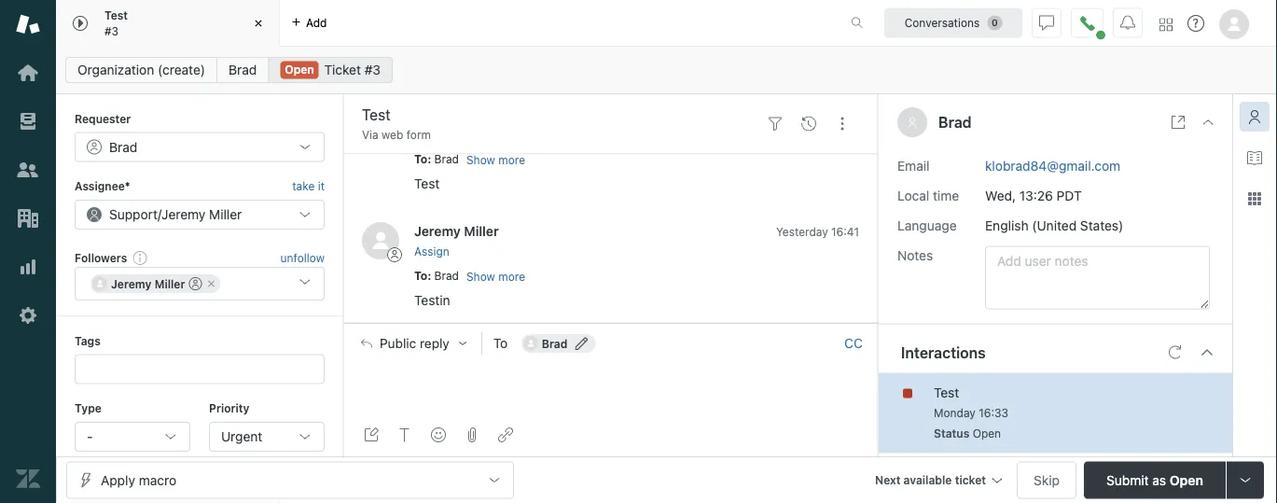 Task type: describe. For each thing, give the bounding box(es) containing it.
events image
[[802, 116, 817, 131]]

hide composer image
[[603, 316, 618, 331]]

Yesterday 16:41 text field
[[776, 225, 859, 238]]

insert emojis image
[[431, 427, 446, 442]]

add link (cmd k) image
[[498, 427, 513, 442]]

wed,
[[985, 188, 1016, 203]]

test for test monday 16:33 status open
[[934, 385, 960, 400]]

unfollow
[[281, 251, 325, 264]]

states)
[[1081, 217, 1124, 233]]

Monday 16:33 text field
[[934, 406, 1009, 420]]

zendesk support image
[[16, 12, 40, 36]]

ticket #3
[[324, 62, 381, 77]]

as
[[1153, 472, 1167, 488]]

brad inside secondary element
[[229, 62, 257, 77]]

notifications image
[[1121, 15, 1136, 30]]

test #3
[[105, 9, 128, 37]]

-
[[87, 429, 93, 444]]

displays possible ticket submission types image
[[1238, 473, 1253, 488]]

filter image
[[768, 116, 783, 131]]

apps image
[[1248, 191, 1263, 206]]

Tags field
[[89, 360, 307, 379]]

format text image
[[398, 427, 412, 442]]

(create)
[[158, 62, 205, 77]]

next
[[875, 474, 901, 487]]

get help image
[[1188, 15, 1205, 32]]

ticket
[[324, 62, 361, 77]]

jeremy miller assign
[[414, 223, 499, 257]]

button displays agent's chat status as invisible. image
[[1040, 15, 1055, 30]]

local time
[[898, 188, 959, 203]]

cc
[[845, 336, 863, 351]]

admin image
[[16, 303, 40, 328]]

open inside test monday 16:33 status open
[[973, 427, 1001, 440]]

jeremy inside assignee* element
[[162, 207, 206, 222]]

to : brad show more for testin
[[414, 269, 525, 282]]

miller for jeremy miller
[[155, 277, 185, 290]]

yesterday
[[776, 225, 828, 238]]

show more button for test
[[467, 151, 525, 168]]

customer context image
[[1248, 109, 1263, 124]]

it
[[318, 180, 325, 193]]

jeremy miller link
[[414, 223, 499, 238]]

show for test
[[467, 153, 495, 166]]

miller for jeremy miller assign
[[464, 223, 499, 238]]

urgent button
[[209, 422, 325, 452]]

english
[[985, 217, 1029, 233]]

millerjeremy500@gmail.com image
[[92, 276, 107, 291]]

requester
[[75, 112, 131, 125]]

assign button
[[414, 242, 450, 259]]

public
[[380, 336, 416, 351]]

submit as open
[[1107, 472, 1204, 488]]

available
[[904, 474, 952, 487]]

ticket actions image
[[835, 116, 850, 131]]

submit
[[1107, 472, 1149, 488]]

/
[[158, 207, 162, 222]]

brad link
[[217, 57, 269, 83]]

user is an agent image
[[189, 277, 202, 290]]

organizations image
[[16, 206, 40, 231]]

zendesk products image
[[1160, 18, 1173, 31]]

add button
[[280, 0, 338, 46]]

yesterday 16:41
[[776, 225, 859, 238]]

brad right klobrad84@gmail.com image
[[542, 337, 568, 350]]

conversationlabel log
[[343, 90, 878, 323]]

followers
[[75, 251, 127, 264]]

reporting image
[[16, 255, 40, 279]]

: for test
[[428, 152, 432, 165]]

notes
[[898, 247, 933, 263]]

support
[[109, 207, 158, 222]]

tabs tab list
[[56, 0, 832, 47]]

apply
[[101, 472, 135, 488]]

assignee* element
[[75, 200, 325, 229]]

zendesk image
[[16, 467, 40, 491]]

pdt
[[1057, 188, 1082, 203]]

language
[[898, 217, 957, 233]]

avatar image
[[362, 222, 399, 259]]

reply
[[420, 336, 450, 351]]

open inside secondary element
[[285, 63, 314, 76]]

main element
[[0, 0, 56, 503]]

klobrad84@gmail.com image
[[523, 336, 538, 351]]

jeremy miller option
[[91, 275, 221, 293]]



Task type: vqa. For each thing, say whether or not it's contained in the screenshot.
YES button
no



Task type: locate. For each thing, give the bounding box(es) containing it.
#3
[[105, 24, 119, 37], [365, 62, 381, 77]]

time
[[933, 188, 959, 203]]

form
[[407, 128, 431, 141]]

: down assign button
[[428, 269, 432, 282]]

(united
[[1032, 217, 1077, 233]]

2 vertical spatial jeremy
[[111, 277, 152, 290]]

cc button
[[845, 335, 863, 352]]

to : brad show more down form
[[414, 152, 525, 166]]

to left klobrad84@gmail.com image
[[493, 336, 508, 351]]

apply macro
[[101, 472, 176, 488]]

to down form
[[414, 152, 428, 165]]

show more button down jeremy miller assign
[[467, 268, 525, 284]]

test for test #3
[[105, 9, 128, 22]]

1 more from the top
[[499, 153, 525, 166]]

requester element
[[75, 132, 325, 162]]

to : brad show more for test
[[414, 152, 525, 166]]

2 vertical spatial to
[[493, 336, 508, 351]]

0 vertical spatial to
[[414, 152, 428, 165]]

klobrad84@gmail.com
[[985, 158, 1121, 173]]

jeremy miller
[[111, 277, 185, 290]]

1 vertical spatial more
[[499, 269, 525, 282]]

1 vertical spatial #3
[[365, 62, 381, 77]]

organization (create) button
[[65, 57, 218, 83]]

conversations
[[905, 16, 980, 29]]

edit user image
[[575, 337, 588, 350]]

more down jeremy miller assign
[[499, 269, 525, 282]]

via web form
[[362, 128, 431, 141]]

ticket
[[955, 474, 986, 487]]

show
[[467, 153, 495, 166], [467, 269, 495, 282]]

status
[[934, 427, 970, 440]]

0 vertical spatial test
[[105, 9, 128, 22]]

2 horizontal spatial jeremy
[[414, 223, 461, 238]]

jeremy right support
[[162, 207, 206, 222]]

show for testin
[[467, 269, 495, 282]]

#3 inside test #3
[[105, 24, 119, 37]]

open left ticket
[[285, 63, 314, 76]]

open down 16:33
[[973, 427, 1001, 440]]

show more button down subject field
[[467, 151, 525, 168]]

jeremy down info on adding followers image
[[111, 277, 152, 290]]

test inside test monday 16:33 status open
[[934, 385, 960, 400]]

open
[[285, 63, 314, 76], [973, 427, 1001, 440], [1170, 472, 1204, 488]]

add attachment image
[[465, 427, 480, 442]]

jeremy inside jeremy miller assign
[[414, 223, 461, 238]]

1 show more button from the top
[[467, 151, 525, 168]]

organization
[[77, 62, 154, 77]]

info on adding followers image
[[133, 250, 148, 265]]

to for test
[[414, 152, 428, 165]]

wed, 13:26 pdt
[[985, 188, 1082, 203]]

brad inside requester element
[[109, 139, 137, 154]]

assignee*
[[75, 180, 130, 193]]

- button
[[75, 422, 190, 452]]

#3 right ticket
[[365, 62, 381, 77]]

show more button
[[467, 151, 525, 168], [467, 268, 525, 284]]

2 : from the top
[[428, 269, 432, 282]]

get started image
[[16, 61, 40, 85]]

add
[[306, 16, 327, 29]]

2 horizontal spatial open
[[1170, 472, 1204, 488]]

0 horizontal spatial open
[[285, 63, 314, 76]]

public reply
[[380, 336, 450, 351]]

1 vertical spatial miller
[[464, 223, 499, 238]]

2 to : brad show more from the top
[[414, 269, 525, 282]]

1 vertical spatial to : brad show more
[[414, 269, 525, 282]]

take it
[[292, 180, 325, 193]]

remove image
[[206, 278, 217, 289]]

:
[[428, 152, 432, 165], [428, 269, 432, 282]]

brad down assign on the left of the page
[[434, 269, 459, 282]]

brad
[[229, 62, 257, 77], [939, 113, 972, 131], [109, 139, 137, 154], [434, 152, 459, 165], [434, 269, 459, 282], [542, 337, 568, 350]]

next available ticket button
[[867, 461, 1010, 502]]

tags
[[75, 334, 101, 347]]

0 vertical spatial to : brad show more
[[414, 152, 525, 166]]

to : brad show more
[[414, 152, 525, 166], [414, 269, 525, 282]]

0 vertical spatial more
[[499, 153, 525, 166]]

1 vertical spatial to
[[414, 269, 428, 282]]

0 vertical spatial show
[[467, 153, 495, 166]]

test inside conversationlabel log
[[414, 175, 440, 191]]

test for test
[[414, 175, 440, 191]]

0 vertical spatial show more button
[[467, 151, 525, 168]]

1 vertical spatial :
[[428, 269, 432, 282]]

interactions
[[901, 343, 986, 361]]

16:41
[[832, 225, 859, 238]]

followers element
[[75, 267, 325, 301]]

0 horizontal spatial test
[[105, 9, 128, 22]]

secondary element
[[56, 51, 1278, 89]]

test down form
[[414, 175, 440, 191]]

jeremy inside option
[[111, 277, 152, 290]]

priority
[[209, 402, 250, 415]]

tab
[[56, 0, 280, 47]]

type
[[75, 402, 102, 415]]

close image
[[1201, 115, 1216, 130]]

customers image
[[16, 158, 40, 182]]

to for testin
[[414, 269, 428, 282]]

via
[[362, 128, 379, 141]]

2 show from the top
[[467, 269, 495, 282]]

test
[[105, 9, 128, 22], [414, 175, 440, 191], [934, 385, 960, 400]]

test inside tab
[[105, 9, 128, 22]]

more
[[499, 153, 525, 166], [499, 269, 525, 282]]

#3 up the organization
[[105, 24, 119, 37]]

show more button for testin
[[467, 268, 525, 284]]

0 vertical spatial :
[[428, 152, 432, 165]]

web
[[382, 128, 403, 141]]

brad down requester
[[109, 139, 137, 154]]

test up the monday
[[934, 385, 960, 400]]

test up the organization
[[105, 9, 128, 22]]

2 show more button from the top
[[467, 268, 525, 284]]

miller inside assignee* element
[[209, 207, 242, 222]]

1 horizontal spatial jeremy
[[162, 207, 206, 222]]

1 horizontal spatial #3
[[365, 62, 381, 77]]

#3 for test #3
[[105, 24, 119, 37]]

2 vertical spatial test
[[934, 385, 960, 400]]

close image
[[249, 14, 268, 33]]

draft mode image
[[364, 427, 379, 442]]

1 show from the top
[[467, 153, 495, 166]]

skip
[[1034, 472, 1060, 488]]

0 vertical spatial miller
[[209, 207, 242, 222]]

skip button
[[1017, 461, 1077, 499]]

views image
[[16, 109, 40, 133]]

1 vertical spatial show
[[467, 269, 495, 282]]

to : brad show more down jeremy miller assign
[[414, 269, 525, 282]]

1 vertical spatial open
[[973, 427, 1001, 440]]

take
[[292, 180, 315, 193]]

monday
[[934, 406, 976, 420]]

urgent
[[221, 429, 263, 444]]

Add user notes text field
[[985, 246, 1210, 309]]

tab containing test
[[56, 0, 280, 47]]

view more details image
[[1171, 115, 1186, 130]]

jeremy for jeremy miller assign
[[414, 223, 461, 238]]

testin
[[414, 292, 450, 308]]

more for test
[[499, 153, 525, 166]]

1 vertical spatial jeremy
[[414, 223, 461, 238]]

1 horizontal spatial test
[[414, 175, 440, 191]]

unfollow button
[[281, 249, 325, 266]]

brad down close icon
[[229, 62, 257, 77]]

public reply button
[[344, 324, 481, 363]]

2 vertical spatial miller
[[155, 277, 185, 290]]

#3 for ticket #3
[[365, 62, 381, 77]]

: down form
[[428, 152, 432, 165]]

local
[[898, 188, 930, 203]]

miller inside 'jeremy miller' option
[[155, 277, 185, 290]]

to down assign button
[[414, 269, 428, 282]]

13:26
[[1020, 188, 1054, 203]]

email
[[898, 158, 930, 173]]

1 : from the top
[[428, 152, 432, 165]]

#3 inside secondary element
[[365, 62, 381, 77]]

1 to : brad show more from the top
[[414, 152, 525, 166]]

0 horizontal spatial jeremy
[[111, 277, 152, 290]]

open right as
[[1170, 472, 1204, 488]]

assign
[[414, 244, 450, 257]]

2 horizontal spatial test
[[934, 385, 960, 400]]

organization (create)
[[77, 62, 205, 77]]

16:33
[[979, 406, 1009, 420]]

1 horizontal spatial open
[[973, 427, 1001, 440]]

1 horizontal spatial miller
[[209, 207, 242, 222]]

macro
[[139, 472, 176, 488]]

0 horizontal spatial #3
[[105, 24, 119, 37]]

2 horizontal spatial miller
[[464, 223, 499, 238]]

0 horizontal spatial miller
[[155, 277, 185, 290]]

to
[[414, 152, 428, 165], [414, 269, 428, 282], [493, 336, 508, 351]]

show up jeremy miller link
[[467, 153, 495, 166]]

miller
[[209, 207, 242, 222], [464, 223, 499, 238], [155, 277, 185, 290]]

0 vertical spatial open
[[285, 63, 314, 76]]

show down jeremy miller assign
[[467, 269, 495, 282]]

2 vertical spatial open
[[1170, 472, 1204, 488]]

more for testin
[[499, 269, 525, 282]]

Subject field
[[358, 104, 755, 126]]

0 vertical spatial jeremy
[[162, 207, 206, 222]]

english (united states)
[[985, 217, 1124, 233]]

1 vertical spatial show more button
[[467, 268, 525, 284]]

brad up time
[[939, 113, 972, 131]]

jeremy up assign button
[[414, 223, 461, 238]]

jeremy for jeremy miller
[[111, 277, 152, 290]]

support / jeremy miller
[[109, 207, 242, 222]]

more down subject field
[[499, 153, 525, 166]]

0 vertical spatial #3
[[105, 24, 119, 37]]

brad up jeremy miller link
[[434, 152, 459, 165]]

conversations button
[[885, 8, 1023, 38]]

: for testin
[[428, 269, 432, 282]]

take it button
[[292, 177, 325, 196]]

miller inside jeremy miller assign
[[464, 223, 499, 238]]

jeremy
[[162, 207, 206, 222], [414, 223, 461, 238], [111, 277, 152, 290]]

1 vertical spatial test
[[414, 175, 440, 191]]

2 more from the top
[[499, 269, 525, 282]]

next available ticket
[[875, 474, 986, 487]]

user image
[[907, 117, 918, 128], [909, 118, 917, 128]]

knowledge image
[[1248, 150, 1263, 165]]

test monday 16:33 status open
[[934, 385, 1009, 440]]



